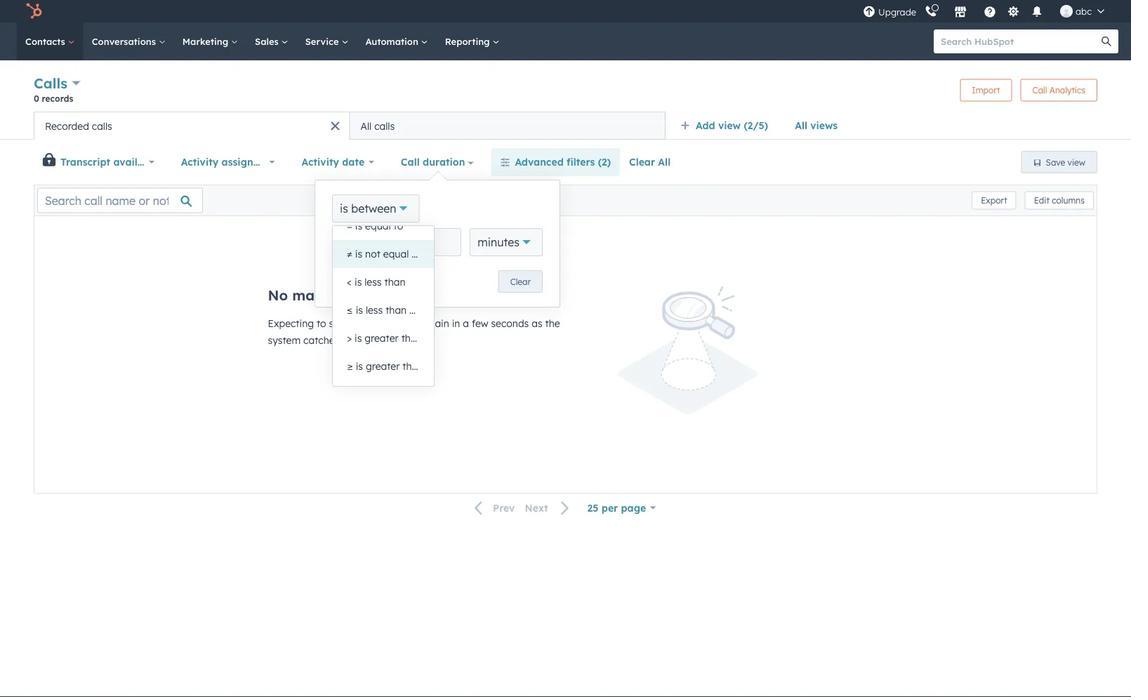 Task type: describe. For each thing, give the bounding box(es) containing it.
all views
[[795, 119, 838, 132]]

≠ is not equal to button
[[333, 240, 434, 268]]

filters
[[567, 156, 595, 168]]

settings link
[[1005, 4, 1023, 19]]

all views link
[[786, 112, 847, 140]]

view for add
[[719, 119, 741, 132]]

(2/5)
[[744, 119, 769, 132]]

prev button
[[466, 499, 520, 518]]

minutes
[[478, 235, 520, 249]]

edit columns button
[[1025, 191, 1095, 210]]

not
[[365, 248, 381, 260]]

is between button
[[332, 195, 420, 223]]

contacts link
[[17, 22, 83, 60]]

help button
[[979, 0, 1003, 22]]

service
[[305, 35, 342, 47]]

Search HubSpot search field
[[934, 30, 1106, 53]]

reporting
[[445, 35, 493, 47]]

activity for activity assigned to
[[181, 156, 219, 168]]

calls button
[[34, 73, 80, 93]]

save view
[[1046, 157, 1086, 168]]

automation link
[[357, 22, 437, 60]]

transcript available
[[60, 156, 159, 168]]

25 per page button
[[579, 494, 665, 522]]

and
[[388, 236, 406, 248]]

advanced filters (2) button
[[491, 148, 620, 176]]

marketing link
[[174, 22, 247, 60]]

add view (2/5) button
[[672, 112, 786, 140]]

less for <
[[365, 276, 382, 288]]

activity for activity date
[[302, 156, 339, 168]]

views
[[811, 119, 838, 132]]

all for all views
[[795, 119, 808, 132]]

≥
[[347, 360, 353, 373]]

call duration
[[401, 156, 465, 168]]

marketing
[[183, 35, 231, 47]]

≠ is not equal to
[[347, 248, 421, 260]]

duration
[[423, 156, 465, 168]]

≥ is greater than or equal to
[[347, 360, 477, 373]]

to inside popup button
[[269, 156, 279, 168]]

activity assigned to button
[[172, 148, 284, 176]]

greater for >
[[365, 332, 399, 345]]

is between
[[340, 202, 397, 216]]

clear for clear
[[510, 276, 531, 287]]

is inside popup button
[[340, 202, 348, 216]]

0 vertical spatial the
[[381, 287, 403, 304]]

call for call duration
[[401, 156, 420, 168]]

minutes button
[[470, 228, 543, 256]]

apply button
[[332, 270, 379, 293]]

is for <
[[355, 276, 362, 288]]

current
[[408, 287, 459, 304]]

gary orlando image
[[1061, 5, 1073, 18]]

export
[[982, 195, 1008, 206]]

records
[[42, 93, 73, 104]]

analytics
[[1050, 85, 1086, 96]]

no
[[268, 287, 288, 304]]

matches
[[292, 287, 352, 304]]

≤ is less than or equal to button
[[333, 296, 460, 325]]

hubspot link
[[17, 3, 53, 20]]

abc
[[1076, 5, 1092, 17]]

try
[[406, 318, 420, 330]]

transcript
[[60, 156, 110, 168]]

seconds
[[491, 318, 529, 330]]

filters.
[[463, 287, 507, 304]]

≠
[[347, 248, 353, 260]]

upgrade image
[[863, 6, 876, 19]]

marketplaces button
[[946, 0, 976, 22]]

again
[[423, 318, 449, 330]]

reporting link
[[437, 22, 508, 60]]

prev
[[493, 502, 515, 514]]

to inside button
[[450, 304, 460, 316]]

sales link
[[247, 22, 297, 60]]

than for ≥ is greater than or equal to
[[403, 360, 424, 373]]

calls banner
[[34, 73, 1098, 112]]

no matches for the current filters.
[[268, 287, 507, 304]]

>
[[347, 332, 352, 345]]

all inside button
[[659, 156, 671, 168]]

equal down in
[[439, 360, 465, 373]]

hubspot image
[[25, 3, 42, 20]]

abc button
[[1052, 0, 1114, 22]]

to right and
[[412, 248, 421, 260]]

<
[[347, 276, 352, 288]]

> is greater than button
[[333, 325, 434, 353]]

notifications image
[[1031, 6, 1044, 19]]

0 records
[[34, 93, 73, 104]]

catches
[[304, 334, 340, 347]]

all calls
[[361, 120, 395, 132]]

marketplaces image
[[955, 6, 967, 19]]

or for greater
[[427, 360, 436, 373]]

25
[[588, 502, 599, 514]]

add view (2/5)
[[696, 119, 769, 132]]

apply
[[344, 276, 367, 287]]

see
[[329, 318, 345, 330]]

equal right not
[[383, 248, 409, 260]]

1 a from the left
[[348, 318, 354, 330]]

< is less than button
[[333, 268, 434, 296]]

is for =
[[355, 220, 363, 232]]

or for less
[[410, 304, 419, 316]]

≤
[[347, 304, 353, 316]]

clear for clear all
[[630, 156, 656, 168]]

clear button
[[499, 270, 543, 293]]

page
[[621, 502, 646, 514]]



Task type: locate. For each thing, give the bounding box(es) containing it.
next
[[525, 502, 548, 514]]

or inside button
[[427, 360, 436, 373]]

advanced
[[515, 156, 564, 168]]

call analytics
[[1033, 85, 1086, 96]]

1 vertical spatial or
[[427, 360, 436, 373]]

equal inside button
[[422, 304, 448, 316]]

1 vertical spatial call
[[401, 156, 420, 168]]

is for >
[[355, 332, 362, 345]]

1 horizontal spatial view
[[1068, 157, 1086, 168]]

0 horizontal spatial or
[[410, 304, 419, 316]]

greater for ≥
[[366, 360, 400, 373]]

call left analytics
[[1033, 85, 1048, 96]]

assigned
[[222, 156, 265, 168]]

advanced filters (2)
[[515, 156, 611, 168]]

activity date
[[302, 156, 365, 168]]

> is greater than
[[347, 332, 423, 345]]

None text field
[[332, 228, 385, 256]]

2 horizontal spatial all
[[795, 119, 808, 132]]

1 horizontal spatial clear
[[630, 156, 656, 168]]

call duration button
[[392, 148, 483, 176]]

greater down '> is greater than' button
[[366, 360, 400, 373]]

than down expecting to see a new item? try again in a few seconds as the system catches up.
[[403, 360, 424, 373]]

recorded
[[45, 120, 89, 132]]

than inside < is less than button
[[385, 276, 406, 288]]

or up try
[[410, 304, 419, 316]]

import
[[973, 85, 1001, 96]]

all inside 'button'
[[361, 120, 372, 132]]

2 calls from the left
[[375, 120, 395, 132]]

calling icon button
[[920, 2, 944, 21]]

or down expecting to see a new item? try again in a few seconds as the system catches up.
[[427, 360, 436, 373]]

service link
[[297, 22, 357, 60]]

the inside expecting to see a new item? try again in a few seconds as the system catches up.
[[546, 318, 560, 330]]

1 horizontal spatial the
[[546, 318, 560, 330]]

=
[[347, 220, 353, 232]]

settings image
[[1008, 6, 1020, 19]]

calls for all calls
[[375, 120, 395, 132]]

view right add
[[719, 119, 741, 132]]

activity down recorded calls button
[[181, 156, 219, 168]]

less inside button
[[366, 304, 383, 316]]

1 horizontal spatial a
[[463, 318, 469, 330]]

to
[[269, 156, 279, 168], [394, 220, 403, 232], [412, 248, 421, 260], [450, 304, 460, 316], [317, 318, 326, 330], [467, 360, 477, 373]]

list box containing = is equal to
[[333, 212, 477, 386]]

than inside ≤ is less than or equal to button
[[386, 304, 407, 316]]

view inside popup button
[[719, 119, 741, 132]]

0 vertical spatial call
[[1033, 85, 1048, 96]]

0 horizontal spatial call
[[401, 156, 420, 168]]

call inside banner
[[1033, 85, 1048, 96]]

available
[[113, 156, 159, 168]]

menu containing abc
[[862, 0, 1115, 22]]

menu
[[862, 0, 1115, 22]]

2 activity from the left
[[302, 156, 339, 168]]

calls right recorded
[[92, 120, 112, 132]]

0 horizontal spatial view
[[719, 119, 741, 132]]

is for ≠
[[355, 248, 363, 260]]

than inside '> is greater than' button
[[402, 332, 423, 345]]

save view button
[[1022, 151, 1098, 174]]

is right =
[[355, 220, 363, 232]]

to down few in the top of the page
[[467, 360, 477, 373]]

to inside expecting to see a new item? try again in a few seconds as the system catches up.
[[317, 318, 326, 330]]

equal
[[365, 220, 391, 232], [383, 248, 409, 260], [422, 304, 448, 316], [439, 360, 465, 373]]

to left see at the left of the page
[[317, 318, 326, 330]]

list box
[[333, 212, 477, 386]]

0 horizontal spatial a
[[348, 318, 354, 330]]

few
[[472, 318, 489, 330]]

(2)
[[598, 156, 611, 168]]

than up item? at the left top
[[386, 304, 407, 316]]

0 horizontal spatial clear
[[510, 276, 531, 287]]

is right ≥
[[356, 360, 363, 373]]

1 vertical spatial the
[[546, 318, 560, 330]]

is right ≤
[[356, 304, 363, 316]]

conversations
[[92, 35, 159, 47]]

None text field
[[409, 228, 462, 256]]

help image
[[984, 6, 997, 19]]

recorded calls
[[45, 120, 112, 132]]

calls
[[34, 74, 68, 92]]

view inside button
[[1068, 157, 1086, 168]]

clear inside button
[[510, 276, 531, 287]]

Search call name or notes search field
[[37, 188, 203, 213]]

clear right filters. at the top of page
[[510, 276, 531, 287]]

1 horizontal spatial or
[[427, 360, 436, 373]]

1 vertical spatial view
[[1068, 157, 1086, 168]]

25 per page
[[588, 502, 646, 514]]

is right <
[[355, 276, 362, 288]]

1 calls from the left
[[92, 120, 112, 132]]

or inside button
[[410, 304, 419, 316]]

automation
[[366, 35, 421, 47]]

view
[[719, 119, 741, 132], [1068, 157, 1086, 168]]

as
[[532, 318, 543, 330]]

calls up activity date popup button
[[375, 120, 395, 132]]

1 horizontal spatial activity
[[302, 156, 339, 168]]

equal up again
[[422, 304, 448, 316]]

0 horizontal spatial the
[[381, 287, 403, 304]]

than up ≤ is less than or equal to button
[[385, 276, 406, 288]]

< is less than
[[347, 276, 406, 288]]

to up in
[[450, 304, 460, 316]]

recorded calls button
[[34, 112, 350, 140]]

calling icon image
[[925, 5, 938, 18]]

1 activity from the left
[[181, 156, 219, 168]]

search image
[[1102, 37, 1112, 46]]

0 vertical spatial or
[[410, 304, 419, 316]]

all calls button
[[350, 112, 666, 140]]

1 vertical spatial clear
[[510, 276, 531, 287]]

all left views
[[795, 119, 808, 132]]

0
[[34, 93, 39, 104]]

calls for recorded calls
[[92, 120, 112, 132]]

less inside button
[[365, 276, 382, 288]]

is right ≠
[[355, 248, 363, 260]]

clear right (2)
[[630, 156, 656, 168]]

call for call analytics
[[1033, 85, 1048, 96]]

call inside button
[[401, 156, 420, 168]]

is
[[340, 202, 348, 216], [355, 220, 363, 232], [355, 248, 363, 260], [355, 276, 362, 288], [356, 304, 363, 316], [355, 332, 362, 345], [356, 360, 363, 373]]

0 vertical spatial greater
[[365, 332, 399, 345]]

clear
[[630, 156, 656, 168], [510, 276, 531, 287]]

1 horizontal spatial call
[[1033, 85, 1048, 96]]

1 horizontal spatial calls
[[375, 120, 395, 132]]

calls inside 'button'
[[375, 120, 395, 132]]

less
[[365, 276, 382, 288], [366, 304, 383, 316]]

system
[[268, 334, 301, 347]]

= is equal to button
[[333, 212, 434, 240]]

clear inside button
[[630, 156, 656, 168]]

for
[[356, 287, 377, 304]]

0 vertical spatial clear
[[630, 156, 656, 168]]

1 vertical spatial greater
[[366, 360, 400, 373]]

greater down item? at the left top
[[365, 332, 399, 345]]

0 horizontal spatial calls
[[92, 120, 112, 132]]

than for > is greater than
[[402, 332, 423, 345]]

transcript available button
[[57, 148, 164, 176]]

to up and
[[394, 220, 403, 232]]

activity left date
[[302, 156, 339, 168]]

than for < is less than
[[385, 276, 406, 288]]

columns
[[1053, 195, 1085, 206]]

than down try
[[402, 332, 423, 345]]

0 horizontal spatial all
[[361, 120, 372, 132]]

calls inside button
[[92, 120, 112, 132]]

up.
[[342, 334, 356, 347]]

1 horizontal spatial all
[[659, 156, 671, 168]]

new
[[357, 318, 375, 330]]

pagination navigation
[[466, 499, 579, 518]]

equal down between
[[365, 220, 391, 232]]

0 vertical spatial view
[[719, 119, 741, 132]]

than inside ≥ is greater than or equal to button
[[403, 360, 424, 373]]

is right >
[[355, 332, 362, 345]]

all for all calls
[[361, 120, 372, 132]]

date
[[342, 156, 365, 168]]

expecting to see a new item? try again in a few seconds as the system catches up.
[[268, 318, 560, 347]]

contacts
[[25, 35, 68, 47]]

search button
[[1095, 30, 1119, 53]]

than for ≤ is less than or equal to
[[386, 304, 407, 316]]

upgrade
[[879, 6, 917, 18]]

edit columns
[[1035, 195, 1085, 206]]

view for save
[[1068, 157, 1086, 168]]

all right (2)
[[659, 156, 671, 168]]

add
[[696, 119, 716, 132]]

all up date
[[361, 120, 372, 132]]

≥ is greater than or equal to button
[[333, 353, 477, 381]]

call analytics link
[[1021, 79, 1098, 102]]

a right in
[[463, 318, 469, 330]]

2 a from the left
[[463, 318, 469, 330]]

= is equal to
[[347, 220, 403, 232]]

0 horizontal spatial activity
[[181, 156, 219, 168]]

activity date button
[[293, 148, 383, 176]]

a down ≤
[[348, 318, 354, 330]]

is up =
[[340, 202, 348, 216]]

between
[[351, 202, 397, 216]]

is for ≤
[[356, 304, 363, 316]]

to right assigned
[[269, 156, 279, 168]]

≤ is less than or equal to
[[347, 304, 460, 316]]

1 vertical spatial less
[[366, 304, 383, 316]]

activity assigned to
[[181, 156, 279, 168]]

view right save
[[1068, 157, 1086, 168]]

next button
[[520, 499, 579, 518]]

less for ≤
[[366, 304, 383, 316]]

activity
[[181, 156, 219, 168], [302, 156, 339, 168]]

save
[[1046, 157, 1066, 168]]

is inside button
[[356, 304, 363, 316]]

call left duration
[[401, 156, 420, 168]]

the
[[381, 287, 403, 304], [546, 318, 560, 330]]

sales
[[255, 35, 281, 47]]

0 vertical spatial less
[[365, 276, 382, 288]]

item?
[[378, 318, 404, 330]]

import button
[[961, 79, 1013, 102]]

in
[[452, 318, 460, 330]]

greater
[[365, 332, 399, 345], [366, 360, 400, 373]]

is for ≥
[[356, 360, 363, 373]]

conversations link
[[83, 22, 174, 60]]



Task type: vqa. For each thing, say whether or not it's contained in the screenshot.
HubSpot link
yes



